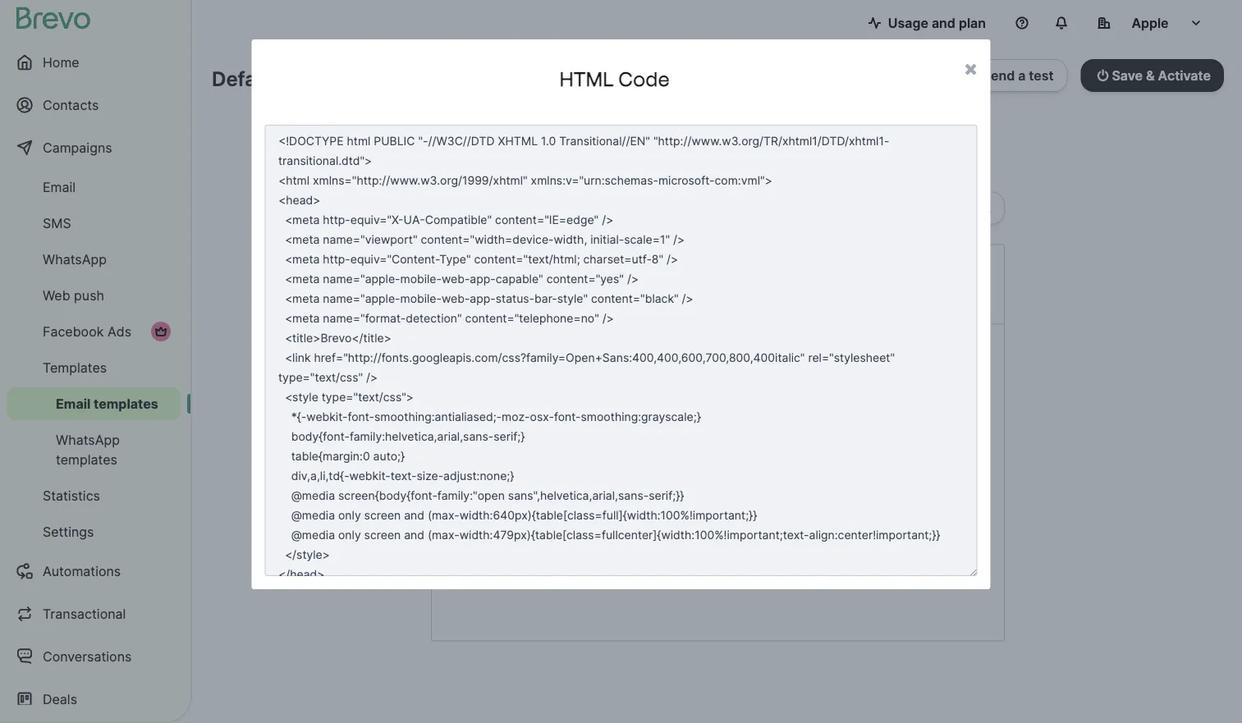 Task type: describe. For each thing, give the bounding box(es) containing it.
usage and plan
[[888, 15, 986, 31]]

plan
[[959, 15, 986, 31]]

edit content
[[914, 200, 991, 216]]

campaigns
[[43, 140, 112, 156]]

contacts link
[[7, 85, 181, 125]]

usage
[[888, 15, 929, 31]]

push
[[74, 287, 104, 303]]

opt-
[[452, 67, 492, 91]]

caret down image
[[591, 202, 599, 215]]

statistics
[[43, 488, 100, 504]]

home
[[43, 54, 79, 70]]

web push link
[[7, 279, 181, 312]]

subscription
[[616, 286, 692, 302]]

deals
[[43, 692, 77, 708]]

edit content button
[[900, 192, 1005, 225]]

save & activate
[[1112, 67, 1211, 83]]

home link
[[7, 43, 181, 82]]

design link
[[728, 127, 771, 144]]

in
[[492, 67, 510, 91]]

:
[[509, 260, 513, 276]]

html code document
[[252, 39, 991, 590]]

facebook
[[43, 324, 104, 340]]

from : apple <apple.applelee2001@gmail.com>
[[478, 260, 773, 276]]

ads
[[108, 324, 131, 340]]

&
[[1147, 67, 1155, 83]]

automations
[[43, 563, 121, 579]]

settings link
[[7, 516, 181, 549]]

1 vertical spatial apple
[[520, 260, 555, 276]]

<!DOCTYPE html PUBLIC "-//W3C//DTD XHTML 1.0 Transitional//EN" "http://www.w3.org/TR/xhtml1/DTD/xhtml1-transitional.dtd"> <html xmlns="http://www.w3.org/1999/xhtml" xmlns:v="urn:schemas-microsoft-com:vml"> <head>   <meta http-equiv="X-UA-Compatible" content="IE=edge" />   <meta name="viewport" content="width=device-width, initial-scale=1" />   <meta http-equiv="Content-Type" content="text/html; charset=utf-8" />   <meta name="apple-mobile-web-app-capable" content="yes" />   <meta name="apple-mobile-web-app-status-bar-style" content="black" />   <meta name="format-detection" content="telephone=no" />   <title>Brevo</title>   <link href="http://fonts.googleapis.com/css?family=Open+Sans:400,400,600,700,800,400italic" rel="stylesheet" type="text/css" />   <style type="text/css">     *{-webkit-font-smoothing:antialiased;-moz-osx-font-smoothing:grayscale;}     body{font-family:helvetica,arial,sans-serif;}     table{margin:0 auto;}     div,a,li,td{-webkit-text-size-adjust:none;}     @media screen{body{font-family:"open sans",helvetica,arial,sans-serif;}}     @media only screen and (max-width:640px){table[class=full]{width:100%!important;}}     @media only screen and (max-width:479px){table[class=fullcenter]{width:100%!important;text-align:center!important;}}   </style> </head> <body style="margin:0;padding:0;"> <table width="100%" cellspacing="0" cellpadding="0" border="0" align="center" bgcolor="#ffffff" style="background:#ffffff;">   <tbody>   <tr>     <td>       <table class="full" align="center" width="570" border="0" cellpadding="0" cellspacing="0" style="padding:0 5px;">         <tbody>         <tr>           <td height="30" width="100%"></td>         </tr>         <!---------------------- begin Content -------------------->         <!-- Title -->         <tr>           <td align="center" style="padding:0 20px;text-align:center;font-size:20px;color:#676a6c;line-height:30px;font-weight:600;" valign="middle" width="100%">             Please confirm your subscription           </td>         </tr>         <!-- /Title -->         <tr>           <td height="30" width="100%"></td>         </tr>         <!-- Button -->         <tr>           <td align="center" style="padding:0 20px;text-align:center;" valign="middle" width="100%">             <table cellspacing="0" cellpadding="0" border="0" align="center" class="fullcenter">               <tbody>               <tr>                 <td style="background:#4ca4e0;-webkit-border-radius:5px;-moz-border-radius:5px;border-radius:5px;padding:0 30px;font-weight:600;color:#ffffff;text-transform:uppercase;" align="center" bgcolor="#4ca4e0" height="45">                   <a href="{{ doubleoptin }}" target="_blank" style="color:#ffffff;font-size:14px;text-decoration:none;line-height:24px;width:100%;">Yes, subscribe me to this list</a>                 </td>               </tr>               </tbody>             </table>           </td>         </tr>         <tr>           <td height="30" width="100%"></td>         </tr>         <!-- Text -->         <tr>           <td align="center" style="padding:0 20px;text-align:center;font-size:14px;color:#676a6c;line-height:24px;" valign="middle" width="100%">             If you have received this email by mistake, simply delete it. You will not be subscribed to our mailing list if you do not click on the confirmation link above.           </td>         </tr>         <!-- /Text -->         <tr>           <td height="30" width="100%"></td>         </tr>         <!---------------------- end Content ---------------------->         <tr>           <td height="40" width="100%"></td>         </tr>         <tr>           <td align="center" style="padding:0 20px;text-align:center;font-size:16px;color:#aaaaaa;line-height:30px;font-weight:700;" valign="middle" width="100%">             brevo           </td>         </tr>         <tr>           <td height="40" width="100%"></td>         </tr>         </tbody>       </table>     </td>   </tr>   </tbody> </table> </body> </html> text field
[[265, 125, 978, 577]]

confirm
[[532, 286, 581, 302]]

usage and plan button
[[856, 7, 1000, 39]]

from
[[478, 260, 509, 276]]

send a test
[[983, 67, 1054, 83]]

conversations
[[43, 649, 132, 665]]

templates for whatsapp templates
[[56, 452, 117, 468]]

your
[[584, 286, 612, 302]]

conversations link
[[7, 637, 181, 677]]

and
[[932, 15, 956, 31]]

subject
[[478, 286, 525, 302]]

html
[[560, 67, 614, 91]]

email for email
[[43, 179, 76, 195]]

design
[[728, 127, 771, 143]]

templates link
[[7, 352, 181, 384]]

save
[[1112, 67, 1143, 83]]

whatsapp templates link
[[7, 424, 181, 476]]

whatsapp for whatsapp
[[43, 251, 107, 267]]

left___rvooi image
[[154, 325, 168, 338]]

code
[[619, 67, 670, 91]]

email templates
[[56, 396, 158, 412]]

transactional
[[43, 606, 126, 622]]

email link
[[7, 171, 181, 204]]

templates for email templates
[[94, 396, 158, 412]]

deals link
[[7, 680, 181, 720]]

send a test button
[[969, 59, 1068, 92]]

apple button
[[1085, 7, 1216, 39]]



Task type: locate. For each thing, give the bounding box(es) containing it.
apple inside apple button
[[1132, 15, 1169, 31]]

0 vertical spatial apple
[[1132, 15, 1169, 31]]

automations link
[[7, 552, 181, 591]]

whatsapp templates
[[56, 432, 120, 468]]

whatsapp up web push
[[43, 251, 107, 267]]

templates up statistics link
[[56, 452, 117, 468]]

email inside email templates link
[[56, 396, 91, 412]]

template
[[286, 67, 374, 91]]

email
[[43, 179, 76, 195], [56, 396, 91, 412]]

preview button
[[513, 192, 612, 225]]

email down templates
[[56, 396, 91, 412]]

whatsapp link
[[7, 243, 181, 276]]

contacts
[[43, 97, 99, 113]]

templates
[[94, 396, 158, 412], [56, 452, 117, 468]]

power off image
[[1098, 69, 1109, 82]]

test
[[1029, 67, 1054, 83]]

setup
[[666, 127, 702, 143]]

templates down templates link
[[94, 396, 158, 412]]

content
[[942, 200, 991, 216]]

statistics link
[[7, 480, 181, 513]]

confirmation
[[514, 67, 636, 91]]

email templates link
[[7, 388, 181, 421]]

web
[[43, 287, 70, 303]]

templates inside 'whatsapp templates'
[[56, 452, 117, 468]]

double
[[379, 67, 447, 91]]

html code
[[560, 67, 670, 91]]

whatsapp inside the whatsapp templates link
[[56, 432, 120, 448]]

whatsapp down email templates link
[[56, 432, 120, 448]]

transactional link
[[7, 595, 181, 634]]

whatsapp for whatsapp templates
[[56, 432, 120, 448]]

sms
[[43, 215, 71, 231]]

0 vertical spatial email
[[43, 179, 76, 195]]

email up sms on the top
[[43, 179, 76, 195]]

apple up &
[[1132, 15, 1169, 31]]

0 vertical spatial whatsapp
[[43, 251, 107, 267]]

web push
[[43, 287, 104, 303]]

0 vertical spatial templates
[[94, 396, 158, 412]]

default template double opt-in confirmation
[[212, 67, 636, 91]]

subject confirm your subscription
[[478, 286, 692, 302]]

preview
[[527, 200, 578, 216]]

1 vertical spatial templates
[[56, 452, 117, 468]]

email inside "email" link
[[43, 179, 76, 195]]

whatsapp
[[43, 251, 107, 267], [56, 432, 120, 448]]

edit
[[914, 200, 939, 216]]

email for email templates
[[56, 396, 91, 412]]

campaigns link
[[7, 128, 181, 168]]

a
[[1019, 67, 1026, 83]]

sms link
[[7, 207, 181, 240]]

1 horizontal spatial apple
[[1132, 15, 1169, 31]]

facebook ads
[[43, 324, 131, 340]]

1 vertical spatial email
[[56, 396, 91, 412]]

templates
[[43, 360, 107, 376]]

default
[[212, 67, 281, 91]]

facebook ads link
[[7, 315, 181, 348]]

0 horizontal spatial apple
[[520, 260, 555, 276]]

<apple.applelee2001@gmail.com>
[[559, 260, 773, 276]]

settings
[[43, 524, 94, 540]]

apple right ':'
[[520, 260, 555, 276]]

send
[[983, 67, 1015, 83]]

whatsapp inside whatsapp link
[[43, 251, 107, 267]]

setup link
[[666, 127, 702, 144]]

apple
[[1132, 15, 1169, 31], [520, 260, 555, 276]]

1 vertical spatial whatsapp
[[56, 432, 120, 448]]

activate
[[1159, 67, 1211, 83]]

save & activate button
[[1081, 59, 1225, 92]]



Task type: vqa. For each thing, say whether or not it's contained in the screenshot.
the Design link at the right of the page
yes



